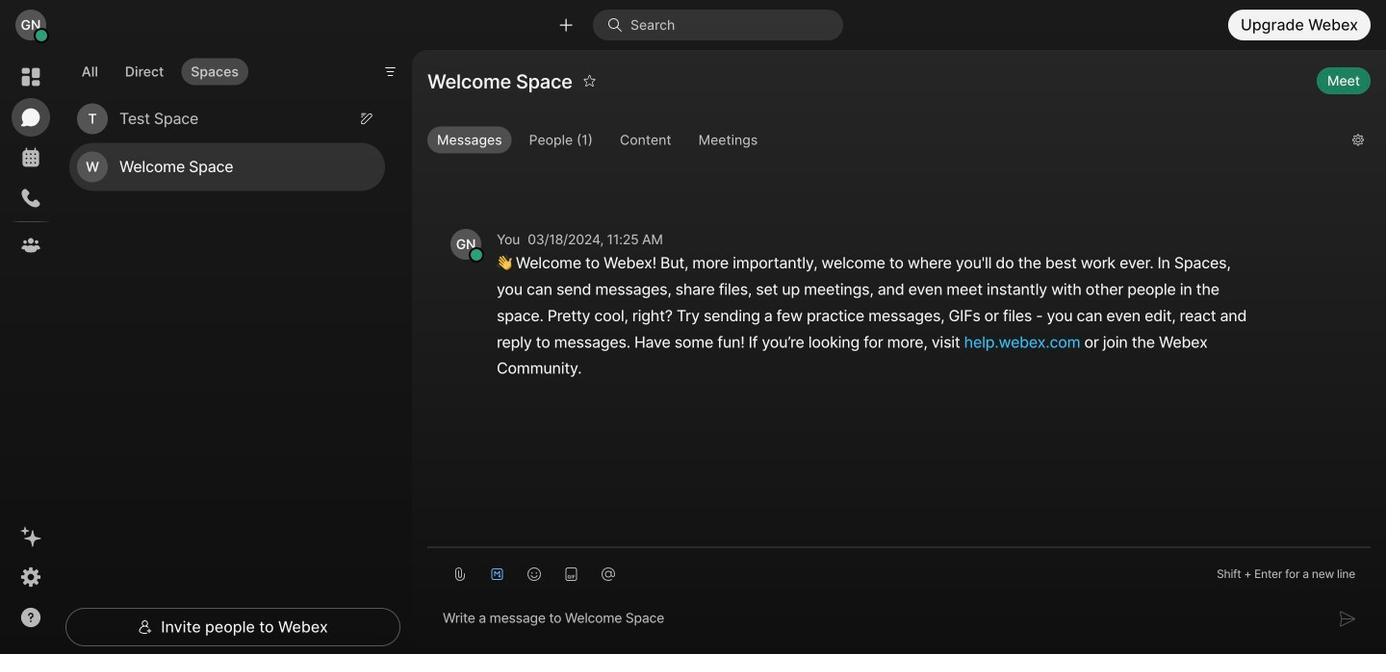 Task type: vqa. For each thing, say whether or not it's contained in the screenshot.
You have a draft message icon
yes



Task type: locate. For each thing, give the bounding box(es) containing it.
group
[[428, 127, 1337, 158]]

test space, you have a draft message list item
[[69, 95, 385, 143]]

message composer toolbar element
[[428, 548, 1371, 593]]

tab list
[[67, 47, 253, 91]]

welcome space list item
[[69, 143, 385, 191]]

navigation
[[0, 50, 62, 655]]



Task type: describe. For each thing, give the bounding box(es) containing it.
you have a draft message image
[[360, 112, 374, 126]]

webex tab list
[[12, 58, 50, 265]]



